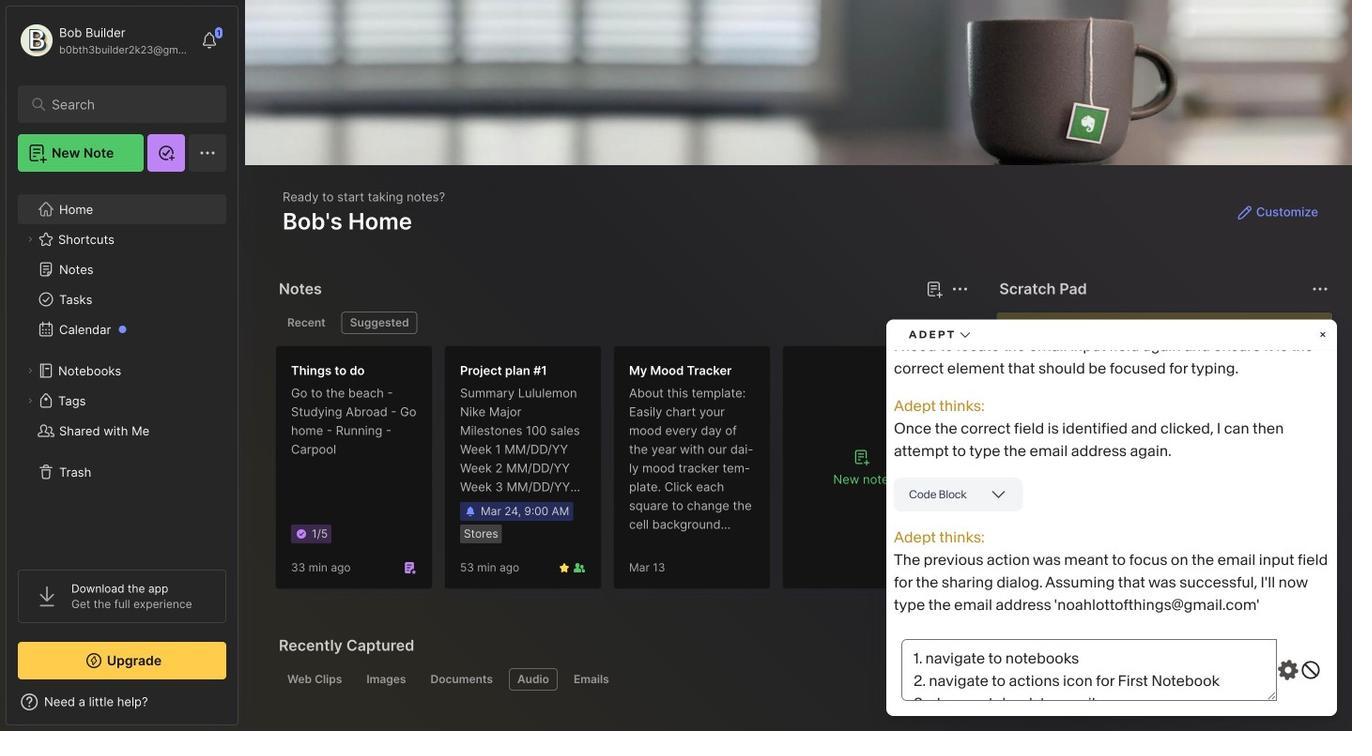 Task type: describe. For each thing, give the bounding box(es) containing it.
Start writing… text field
[[1012, 313, 1332, 574]]

2 tab list from the top
[[279, 669, 1326, 691]]

2 more actions image from the left
[[1309, 278, 1332, 301]]

main element
[[0, 0, 244, 732]]

click to collapse image
[[237, 697, 251, 720]]

expand notebooks image
[[24, 365, 36, 377]]

1 more actions field from the left
[[947, 276, 973, 302]]



Task type: vqa. For each thing, say whether or not it's contained in the screenshot.
rightmost First Notebook
no



Task type: locate. For each thing, give the bounding box(es) containing it.
tab list
[[279, 312, 966, 334], [279, 669, 1326, 691]]

More actions field
[[947, 276, 973, 302], [1308, 276, 1334, 302]]

0 horizontal spatial more actions image
[[949, 278, 972, 301]]

0 vertical spatial tab list
[[279, 312, 966, 334]]

WHAT'S NEW field
[[7, 688, 238, 718]]

Account field
[[18, 22, 192, 59]]

1 tab list from the top
[[279, 312, 966, 334]]

more actions image
[[949, 278, 972, 301], [1309, 278, 1332, 301]]

None search field
[[52, 93, 201, 116]]

1 vertical spatial tab list
[[279, 669, 1326, 691]]

Search text field
[[52, 96, 201, 114]]

1 horizontal spatial more actions field
[[1308, 276, 1334, 302]]

row group
[[275, 346, 952, 601]]

0 horizontal spatial more actions field
[[947, 276, 973, 302]]

none search field inside main element
[[52, 93, 201, 116]]

1 horizontal spatial more actions image
[[1309, 278, 1332, 301]]

tree inside main element
[[7, 183, 238, 553]]

1 more actions image from the left
[[949, 278, 972, 301]]

tree
[[7, 183, 238, 553]]

tab
[[279, 312, 334, 334], [342, 312, 418, 334], [279, 669, 351, 691], [358, 669, 415, 691], [422, 669, 502, 691], [509, 669, 558, 691], [565, 669, 618, 691]]

2 more actions field from the left
[[1308, 276, 1334, 302]]

expand tags image
[[24, 395, 36, 407]]



